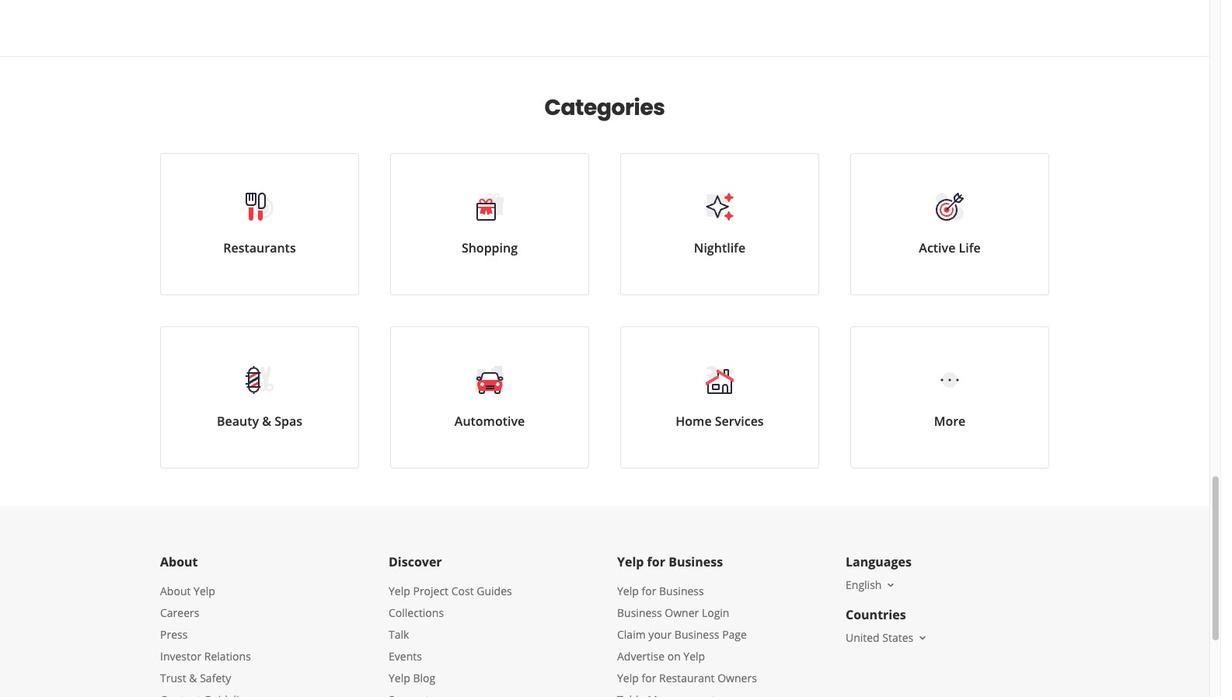 Task type: vqa. For each thing, say whether or not it's contained in the screenshot.


Task type: locate. For each thing, give the bounding box(es) containing it.
active life link
[[851, 153, 1050, 296]]

login
[[702, 606, 730, 621]]

about inside about yelp careers press investor relations trust & safety
[[160, 584, 191, 599]]

investor relations link
[[160, 649, 251, 664]]

for up business owner login link
[[642, 584, 657, 599]]

yelp for business
[[618, 554, 723, 571]]

shopping link
[[390, 153, 590, 296]]

yelp project cost guides link
[[389, 584, 512, 599]]

press
[[160, 628, 188, 642]]

1 about from the top
[[160, 554, 198, 571]]

yelp down the advertise
[[618, 671, 639, 686]]

for
[[648, 554, 666, 571], [642, 584, 657, 599], [642, 671, 657, 686]]

0 horizontal spatial &
[[189, 671, 197, 686]]

for for yelp for business
[[648, 554, 666, 571]]

nightlife
[[694, 240, 746, 257]]

about
[[160, 554, 198, 571], [160, 584, 191, 599]]

about up careers link
[[160, 584, 191, 599]]

1 vertical spatial for
[[642, 584, 657, 599]]

business owner login link
[[618, 606, 730, 621]]

english button
[[846, 578, 898, 593]]

cost
[[452, 584, 474, 599]]

0 vertical spatial &
[[262, 413, 271, 430]]

talk link
[[389, 628, 409, 642]]

your
[[649, 628, 672, 642]]

guides
[[477, 584, 512, 599]]

collections link
[[389, 606, 444, 621]]

0 vertical spatial about
[[160, 554, 198, 571]]

collections
[[389, 606, 444, 621]]

about yelp careers press investor relations trust & safety
[[160, 584, 251, 686]]

for down the advertise
[[642, 671, 657, 686]]

yelp for business link
[[618, 584, 704, 599]]

yelp up collections link
[[389, 584, 411, 599]]

page
[[723, 628, 747, 642]]

active life
[[920, 240, 981, 257]]

services
[[715, 413, 764, 430]]

2 about from the top
[[160, 584, 191, 599]]

yelp blog link
[[389, 671, 436, 686]]

for for yelp for business business owner login claim your business page advertise on yelp yelp for restaurant owners
[[642, 584, 657, 599]]

0 vertical spatial for
[[648, 554, 666, 571]]

& right trust
[[189, 671, 197, 686]]

&
[[262, 413, 271, 430], [189, 671, 197, 686]]

1 vertical spatial about
[[160, 584, 191, 599]]

1 vertical spatial &
[[189, 671, 197, 686]]

project
[[413, 584, 449, 599]]

1 vertical spatial 16 chevron down v2 image
[[917, 632, 930, 645]]

more
[[935, 413, 966, 430]]

events link
[[389, 649, 422, 664]]

1 horizontal spatial &
[[262, 413, 271, 430]]

categories
[[545, 93, 665, 123]]

united states
[[846, 631, 914, 646]]

yelp
[[618, 554, 644, 571], [194, 584, 215, 599], [389, 584, 411, 599], [618, 584, 639, 599], [684, 649, 706, 664], [389, 671, 411, 686], [618, 671, 639, 686]]

16 chevron down v2 image
[[885, 579, 898, 592], [917, 632, 930, 645]]

automotive
[[455, 413, 525, 430]]

16 chevron down v2 image inside united states dropdown button
[[917, 632, 930, 645]]

english
[[846, 578, 882, 593]]

0 vertical spatial 16 chevron down v2 image
[[885, 579, 898, 592]]

& left the spas
[[262, 413, 271, 430]]

& inside about yelp careers press investor relations trust & safety
[[189, 671, 197, 686]]

& inside "link"
[[262, 413, 271, 430]]

nightlife link
[[621, 153, 820, 296]]

about yelp link
[[160, 584, 215, 599]]

advertise on yelp link
[[618, 649, 706, 664]]

beauty
[[217, 413, 259, 430]]

business
[[669, 554, 723, 571], [660, 584, 704, 599], [618, 606, 662, 621], [675, 628, 720, 642]]

about up about yelp link
[[160, 554, 198, 571]]

16 chevron down v2 image right the states
[[917, 632, 930, 645]]

yelp up careers link
[[194, 584, 215, 599]]

1 horizontal spatial 16 chevron down v2 image
[[917, 632, 930, 645]]

16 chevron down v2 image inside english popup button
[[885, 579, 898, 592]]

restaurant
[[660, 671, 715, 686]]

shopping
[[462, 240, 518, 257]]

0 horizontal spatial 16 chevron down v2 image
[[885, 579, 898, 592]]

16 chevron down v2 image down languages
[[885, 579, 898, 592]]

business down owner
[[675, 628, 720, 642]]

for up yelp for business "link"
[[648, 554, 666, 571]]

automotive link
[[390, 327, 590, 469]]

beauty & spas
[[217, 413, 303, 430]]



Task type: describe. For each thing, give the bounding box(es) containing it.
beauty & spas link
[[160, 327, 359, 469]]

united
[[846, 631, 880, 646]]

yelp inside about yelp careers press investor relations trust & safety
[[194, 584, 215, 599]]

yelp down events 'link'
[[389, 671, 411, 686]]

about for about
[[160, 554, 198, 571]]

spas
[[275, 413, 303, 430]]

yelp up the claim
[[618, 584, 639, 599]]

careers link
[[160, 606, 199, 621]]

trust
[[160, 671, 186, 686]]

investor
[[160, 649, 202, 664]]

advertise
[[618, 649, 665, 664]]

yelp project cost guides collections talk events yelp blog
[[389, 584, 512, 686]]

about for about yelp careers press investor relations trust & safety
[[160, 584, 191, 599]]

countries
[[846, 607, 907, 624]]

claim your business page link
[[618, 628, 747, 642]]

home
[[676, 413, 712, 430]]

16 chevron down v2 image for languages
[[885, 579, 898, 592]]

trust & safety link
[[160, 671, 231, 686]]

blog
[[413, 671, 436, 686]]

16 chevron down v2 image for countries
[[917, 632, 930, 645]]

2 vertical spatial for
[[642, 671, 657, 686]]

yelp right on
[[684, 649, 706, 664]]

on
[[668, 649, 681, 664]]

relations
[[204, 649, 251, 664]]

home services link
[[621, 327, 820, 469]]

active
[[920, 240, 956, 257]]

yelp up yelp for business "link"
[[618, 554, 644, 571]]

restaurants
[[223, 240, 296, 257]]

press link
[[160, 628, 188, 642]]

careers
[[160, 606, 199, 621]]

more link
[[851, 327, 1050, 469]]

events
[[389, 649, 422, 664]]

talk
[[389, 628, 409, 642]]

restaurants link
[[160, 153, 359, 296]]

discover
[[389, 554, 442, 571]]

claim
[[618, 628, 646, 642]]

states
[[883, 631, 914, 646]]

yelp for restaurant owners link
[[618, 671, 757, 686]]

business up the claim
[[618, 606, 662, 621]]

home services
[[676, 413, 764, 430]]

safety
[[200, 671, 231, 686]]

languages
[[846, 554, 912, 571]]

business up yelp for business "link"
[[669, 554, 723, 571]]

owners
[[718, 671, 757, 686]]

life
[[959, 240, 981, 257]]

united states button
[[846, 631, 930, 646]]

business up owner
[[660, 584, 704, 599]]

category navigation section navigation
[[145, 57, 1066, 506]]

owner
[[665, 606, 699, 621]]

yelp for business business owner login claim your business page advertise on yelp yelp for restaurant owners
[[618, 584, 757, 686]]



